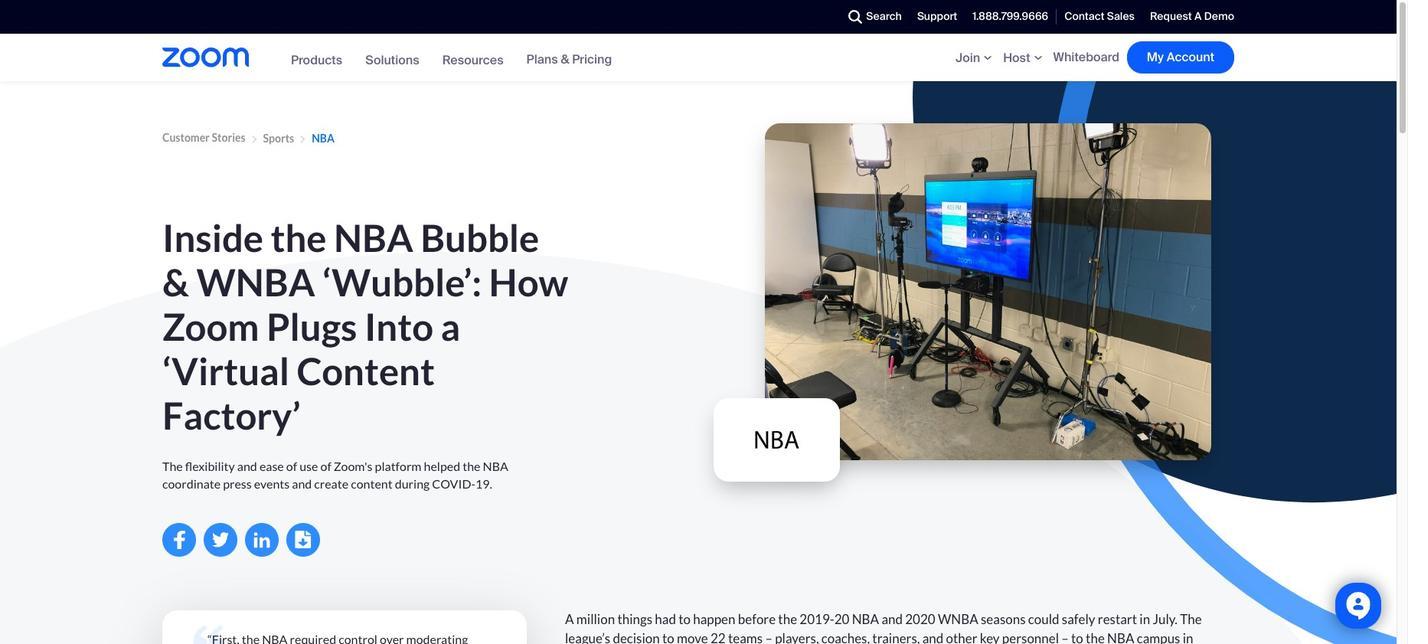 Task type: vqa. For each thing, say whether or not it's contained in the screenshot.
Settings
no



Task type: describe. For each thing, give the bounding box(es) containing it.
facebook image
[[174, 531, 185, 549]]

request
[[1151, 9, 1193, 23]]

plans
[[527, 51, 558, 67]]

could
[[1029, 612, 1060, 628]]

my
[[1148, 49, 1165, 65]]

request a demo
[[1151, 9, 1235, 23]]

nba inside the flexibility and ease of use of zoom's platform helped the nba coordinate press events and create content during covid-19.
[[483, 459, 509, 474]]

content
[[351, 477, 393, 491]]

& inside inside the nba bubble & wnba 'wubble': how zoom plugs into a 'virtual content factory'
[[162, 260, 189, 304]]

my account
[[1148, 49, 1215, 65]]

support
[[918, 9, 958, 23]]

plans & pricing link
[[527, 51, 612, 67]]

2 of from the left
[[321, 459, 332, 474]]

zoom
[[162, 304, 259, 349]]

contact sales link
[[1057, 0, 1143, 33]]

22
[[711, 630, 726, 644]]

plans & pricing
[[527, 51, 612, 67]]

20
[[835, 612, 850, 628]]

safely
[[1063, 612, 1096, 628]]

host button
[[1004, 49, 1046, 66]]

before
[[738, 612, 776, 628]]

and up trainers,
[[882, 612, 903, 628]]

coordinate
[[162, 477, 221, 491]]

sports
[[263, 132, 294, 145]]

and down 2020
[[923, 630, 944, 644]]

platform
[[375, 459, 422, 474]]

use
[[300, 459, 318, 474]]

request a demo link
[[1143, 0, 1235, 33]]

twitter image
[[212, 533, 229, 548]]

2 – from the left
[[1062, 630, 1069, 644]]

move
[[677, 630, 708, 644]]

in
[[1140, 612, 1151, 628]]

print image
[[295, 531, 312, 549]]

how
[[489, 260, 569, 304]]

customer
[[162, 131, 210, 144]]

bubble
[[421, 215, 540, 260]]

1 horizontal spatial to
[[679, 612, 691, 628]]

support link
[[910, 0, 966, 33]]

into
[[365, 304, 434, 349]]

account
[[1167, 49, 1215, 65]]

press
[[223, 477, 252, 491]]

july.
[[1153, 612, 1178, 628]]

a inside a million things had to happen before the 2019-20 nba and 2020 wnba seasons could safely restart in july. the league's decision to move 22 teams – players, coaches, trainers, and other key personnel – to the nba campus i
[[565, 612, 574, 628]]

pricing
[[572, 51, 612, 67]]

resources
[[443, 52, 504, 68]]

factory'
[[162, 393, 301, 438]]

wnba inside inside the nba bubble & wnba 'wubble': how zoom plugs into a 'virtual content factory'
[[196, 260, 315, 304]]

demo
[[1205, 9, 1235, 23]]

events
[[254, 477, 290, 491]]

2019-
[[800, 612, 835, 628]]

the flexibility and ease of use of zoom's platform helped the nba coordinate press events and create content during covid-19.
[[162, 459, 509, 491]]

covid-
[[432, 477, 476, 491]]

players,
[[775, 630, 819, 644]]

key
[[981, 630, 1000, 644]]

2020
[[906, 612, 936, 628]]

zoom's
[[334, 459, 373, 474]]

coaches,
[[822, 630, 870, 644]]

stories
[[212, 131, 246, 144]]



Task type: locate. For each thing, give the bounding box(es) containing it.
host
[[1004, 49, 1031, 66]]

create
[[314, 477, 349, 491]]

a million things had to happen before the 2019-20 nba and 2020 wnba seasons could safely restart in july. the league's decision to move 22 teams – players, coaches, trainers, and other key personnel – to the nba campus i
[[565, 612, 1230, 644]]

0 horizontal spatial the
[[162, 459, 183, 474]]

of left use
[[286, 459, 297, 474]]

and up press
[[237, 459, 257, 474]]

1.888.799.9666
[[973, 9, 1049, 23]]

campus
[[1138, 630, 1181, 644]]

to down had at the left bottom of the page
[[663, 630, 675, 644]]

1 horizontal spatial –
[[1062, 630, 1069, 644]]

0 horizontal spatial wnba
[[196, 260, 315, 304]]

contact
[[1065, 9, 1105, 23]]

'wubble':
[[322, 260, 482, 304]]

a
[[441, 304, 461, 349]]

to right had at the left bottom of the page
[[679, 612, 691, 628]]

the
[[271, 215, 327, 260], [463, 459, 481, 474], [779, 612, 798, 628], [1086, 630, 1105, 644]]

1 vertical spatial a
[[565, 612, 574, 628]]

a up league's
[[565, 612, 574, 628]]

league's
[[565, 630, 611, 644]]

search
[[867, 9, 902, 23]]

the up coordinate
[[162, 459, 183, 474]]

to
[[679, 612, 691, 628], [663, 630, 675, 644], [1072, 630, 1084, 644]]

0 horizontal spatial of
[[286, 459, 297, 474]]

– down before
[[766, 630, 773, 644]]

had
[[655, 612, 676, 628]]

19.
[[476, 477, 493, 491]]

0 vertical spatial &
[[561, 51, 570, 67]]

1 vertical spatial the
[[1181, 612, 1203, 628]]

–
[[766, 630, 773, 644], [1062, 630, 1069, 644]]

during
[[395, 477, 430, 491]]

1 of from the left
[[286, 459, 297, 474]]

things
[[618, 612, 653, 628]]

the inside a million things had to happen before the 2019-20 nba and 2020 wnba seasons could safely restart in july. the league's decision to move 22 teams – players, coaches, trainers, and other key personnel – to the nba campus i
[[1181, 612, 1203, 628]]

None search field
[[793, 5, 845, 29]]

1 horizontal spatial the
[[1181, 612, 1203, 628]]

1 horizontal spatial wnba
[[939, 612, 979, 628]]

search image
[[849, 10, 863, 24], [849, 10, 863, 24]]

the inside the flexibility and ease of use of zoom's platform helped the nba coordinate press events and create content during covid-19.
[[162, 459, 183, 474]]

content
[[297, 349, 435, 393]]

1 vertical spatial &
[[162, 260, 189, 304]]

my account link
[[1128, 41, 1235, 74]]

helped
[[424, 459, 461, 474]]

the inside inside the nba bubble & wnba 'wubble': how zoom plugs into a 'virtual content factory'
[[271, 215, 327, 260]]

the right july.
[[1181, 612, 1203, 628]]

2 horizontal spatial to
[[1072, 630, 1084, 644]]

of
[[286, 459, 297, 474], [321, 459, 332, 474]]

zoom logo image
[[162, 48, 249, 68]]

of right use
[[321, 459, 332, 474]]

1 horizontal spatial a
[[1195, 9, 1202, 23]]

0 horizontal spatial &
[[162, 260, 189, 304]]

1 – from the left
[[766, 630, 773, 644]]

1.888.799.9666 link
[[966, 0, 1057, 33]]

0 vertical spatial a
[[1195, 9, 1202, 23]]

seasons
[[981, 612, 1026, 628]]

inside
[[162, 215, 264, 260]]

nba inside inside the nba bubble & wnba 'wubble': how zoom plugs into a 'virtual content factory'
[[334, 215, 414, 260]]

whiteboard
[[1054, 49, 1120, 65]]

1 horizontal spatial of
[[321, 459, 332, 474]]

resources button
[[443, 52, 504, 68]]

join
[[956, 49, 981, 66]]

0 horizontal spatial to
[[663, 630, 675, 644]]

1 vertical spatial wnba
[[939, 612, 979, 628]]

decision
[[613, 630, 660, 644]]

teams
[[729, 630, 763, 644]]

trainers,
[[873, 630, 920, 644]]

linkedin image
[[254, 532, 270, 548]]

– down safely
[[1062, 630, 1069, 644]]

products button
[[291, 52, 343, 68]]

solutions
[[366, 52, 420, 68]]

to down safely
[[1072, 630, 1084, 644]]

sports link
[[263, 131, 294, 146]]

and
[[237, 459, 257, 474], [292, 477, 312, 491], [882, 612, 903, 628], [923, 630, 944, 644]]

million
[[577, 612, 615, 628]]

the inside the flexibility and ease of use of zoom's platform helped the nba coordinate press events and create content during covid-19.
[[463, 459, 481, 474]]

customer stories link
[[162, 131, 246, 146]]

0 horizontal spatial a
[[565, 612, 574, 628]]

0 vertical spatial wnba
[[196, 260, 315, 304]]

1 horizontal spatial &
[[561, 51, 570, 67]]

sales
[[1108, 9, 1135, 23]]

'virtual
[[162, 349, 290, 393]]

plugs
[[267, 304, 357, 349]]

customer stories
[[162, 131, 246, 144]]

and down use
[[292, 477, 312, 491]]

inside the nba bubble & wnba 'wubble': how zoom plugs into a 'virtual content factory'
[[162, 215, 569, 438]]

solutions button
[[366, 52, 420, 68]]

a
[[1195, 9, 1202, 23], [565, 612, 574, 628]]

restart
[[1099, 612, 1138, 628]]

the
[[162, 459, 183, 474], [1181, 612, 1203, 628]]

flexibility
[[185, 459, 235, 474]]

happen
[[694, 612, 736, 628]]

wnba inside a million things had to happen before the 2019-20 nba and 2020 wnba seasons could safely restart in july. the league's decision to move 22 teams – players, coaches, trainers, and other key personnel – to the nba campus i
[[939, 612, 979, 628]]

products
[[291, 52, 343, 68]]

contact sales
[[1065, 9, 1135, 23]]

ease
[[260, 459, 284, 474]]

a left demo
[[1195, 9, 1202, 23]]

whiteboard link
[[1054, 49, 1120, 65]]

other
[[947, 630, 978, 644]]

join button
[[956, 49, 996, 66]]

personnel
[[1003, 630, 1060, 644]]

0 horizontal spatial –
[[766, 630, 773, 644]]

nba
[[312, 132, 335, 145], [334, 215, 414, 260], [483, 459, 509, 474], [853, 612, 880, 628], [1108, 630, 1135, 644]]

0 vertical spatial the
[[162, 459, 183, 474]]

&
[[561, 51, 570, 67], [162, 260, 189, 304]]



